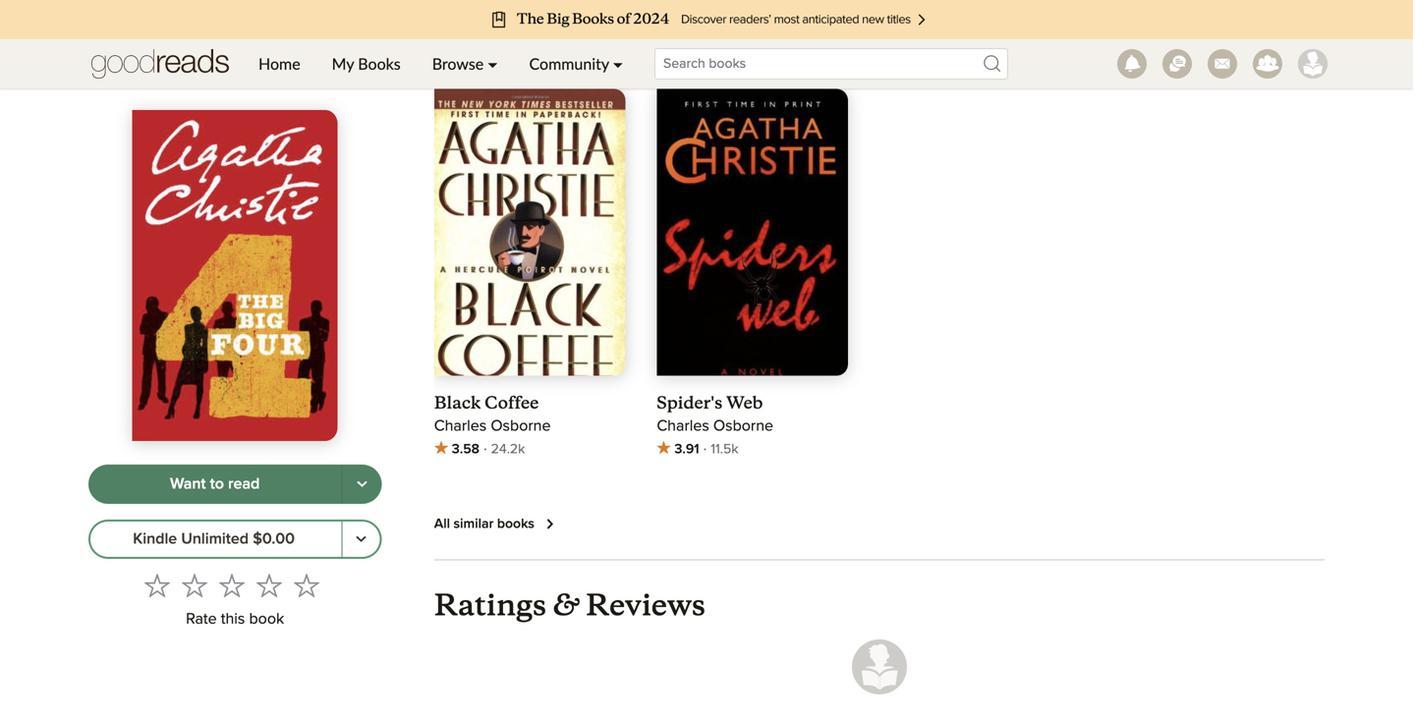 Task type: describe. For each thing, give the bounding box(es) containing it.
home image
[[91, 39, 229, 88]]

ratings & reviews
[[434, 581, 706, 624]]

book cover image for black coffee
[[434, 89, 625, 397]]

spider's
[[657, 393, 723, 414]]

readers
[[434, 38, 519, 64]]

rate this book
[[186, 612, 284, 628]]

osborne for web
[[713, 419, 773, 434]]

black coffee charles osborne
[[434, 393, 551, 434]]

kindle unlimited $0.00 link
[[88, 520, 342, 559]]

community
[[529, 54, 609, 73]]

my books link
[[316, 39, 416, 88]]

charles for black
[[434, 419, 487, 434]]

to
[[210, 477, 224, 492]]

3.91 stars, 11.5 thousand ratings figure
[[657, 438, 848, 461]]

browse
[[432, 54, 484, 73]]

my
[[332, 54, 354, 73]]

1 vertical spatial profile image for sam green. image
[[852, 640, 907, 695]]

▾ for community ▾
[[613, 54, 623, 73]]

kindle
[[133, 532, 177, 547]]

enjoyed
[[567, 38, 647, 64]]

books
[[497, 517, 535, 531]]

rate 1 out of 5 image
[[145, 573, 170, 599]]

want
[[170, 477, 206, 492]]

home
[[258, 54, 300, 73]]

browse ▾ link
[[416, 39, 514, 88]]

rate this book element
[[88, 567, 382, 635]]

black
[[434, 393, 481, 414]]

book cover image for spider's web
[[657, 89, 848, 401]]

community ▾ link
[[514, 39, 639, 88]]

ratings
[[434, 587, 547, 624]]

24.2k
[[491, 443, 525, 456]]

also
[[523, 34, 563, 64]]

all similar books link
[[434, 512, 562, 536]]

osborne for coffee
[[491, 419, 551, 434]]

web
[[726, 393, 763, 414]]

community ▾
[[529, 54, 623, 73]]



Task type: locate. For each thing, give the bounding box(es) containing it.
reviews
[[586, 587, 706, 624]]

1 charles from the left
[[434, 419, 487, 434]]

unlimited
[[181, 532, 249, 547]]

kindle unlimited $0.00
[[133, 532, 295, 547]]

0 horizontal spatial book cover image
[[434, 89, 625, 397]]

2 osborne from the left
[[713, 419, 773, 434]]

11.5k
[[711, 443, 738, 456]]

browse ▾
[[432, 54, 498, 73]]

charles down black
[[434, 419, 487, 434]]

all similar books
[[434, 517, 535, 531]]

▾ right browse
[[488, 54, 498, 73]]

3.58
[[452, 443, 480, 456]]

all
[[434, 517, 450, 531]]

1 horizontal spatial osborne
[[713, 419, 773, 434]]

3.91
[[675, 443, 699, 456]]

my books
[[332, 54, 401, 73]]

&
[[553, 581, 579, 624]]

charles
[[434, 419, 487, 434], [657, 419, 709, 434]]

$0.00
[[253, 532, 295, 547]]

▾ for browse ▾
[[488, 54, 498, 73]]

1 horizontal spatial ▾
[[613, 54, 623, 73]]

this
[[221, 612, 245, 628]]

charles inside spider's web charles osborne
[[657, 419, 709, 434]]

want to read button
[[88, 465, 342, 504]]

readers also enjoyed
[[434, 34, 647, 64]]

1 horizontal spatial profile image for sam green. image
[[1298, 49, 1328, 79]]

1 book cover image from the left
[[434, 89, 625, 397]]

coffee
[[485, 393, 539, 414]]

want to read
[[170, 477, 260, 492]]

1 ▾ from the left
[[488, 54, 498, 73]]

charles up 3.91
[[657, 419, 709, 434]]

profile image for sam green. image
[[1298, 49, 1328, 79], [852, 640, 907, 695]]

charles for spider's
[[657, 419, 709, 434]]

2 charles from the left
[[657, 419, 709, 434]]

read
[[228, 477, 260, 492]]

0 horizontal spatial osborne
[[491, 419, 551, 434]]

osborne inside black coffee charles osborne
[[491, 419, 551, 434]]

0 horizontal spatial profile image for sam green. image
[[852, 640, 907, 695]]

Search by book title or ISBN text field
[[655, 48, 1008, 80]]

rate 4 out of 5 image
[[257, 573, 282, 599]]

1 osborne from the left
[[491, 419, 551, 434]]

rate
[[186, 612, 217, 628]]

None search field
[[639, 48, 1024, 80]]

1 horizontal spatial charles
[[657, 419, 709, 434]]

osborne
[[491, 419, 551, 434], [713, 419, 773, 434]]

▾ right community
[[613, 54, 623, 73]]

similar
[[454, 517, 494, 531]]

2 ▾ from the left
[[613, 54, 623, 73]]

2 book cover image from the left
[[657, 89, 848, 401]]

charles inside black coffee charles osborne
[[434, 419, 487, 434]]

osborne down web
[[713, 419, 773, 434]]

rate 3 out of 5 image
[[219, 573, 245, 599]]

rate 2 out of 5 image
[[182, 573, 207, 599]]

▾
[[488, 54, 498, 73], [613, 54, 623, 73]]

osborne inside spider's web charles osborne
[[713, 419, 773, 434]]

rate 5 out of 5 image
[[294, 573, 320, 599]]

0 horizontal spatial ▾
[[488, 54, 498, 73]]

3.58 stars, 24.2 thousand ratings figure
[[434, 438, 625, 461]]

spider's web charles osborne
[[657, 393, 773, 434]]

home link
[[243, 39, 316, 88]]

0 vertical spatial profile image for sam green. image
[[1298, 49, 1328, 79]]

book
[[249, 612, 284, 628]]

rating 0 out of 5 group
[[139, 567, 325, 604]]

0 horizontal spatial charles
[[434, 419, 487, 434]]

book cover image
[[434, 89, 625, 397], [657, 89, 848, 401]]

books
[[358, 54, 401, 73]]

1 horizontal spatial book cover image
[[657, 89, 848, 401]]

osborne up 3.58 stars, 24.2 thousand ratings figure
[[491, 419, 551, 434]]



Task type: vqa. For each thing, say whether or not it's contained in the screenshot.
3rd results
no



